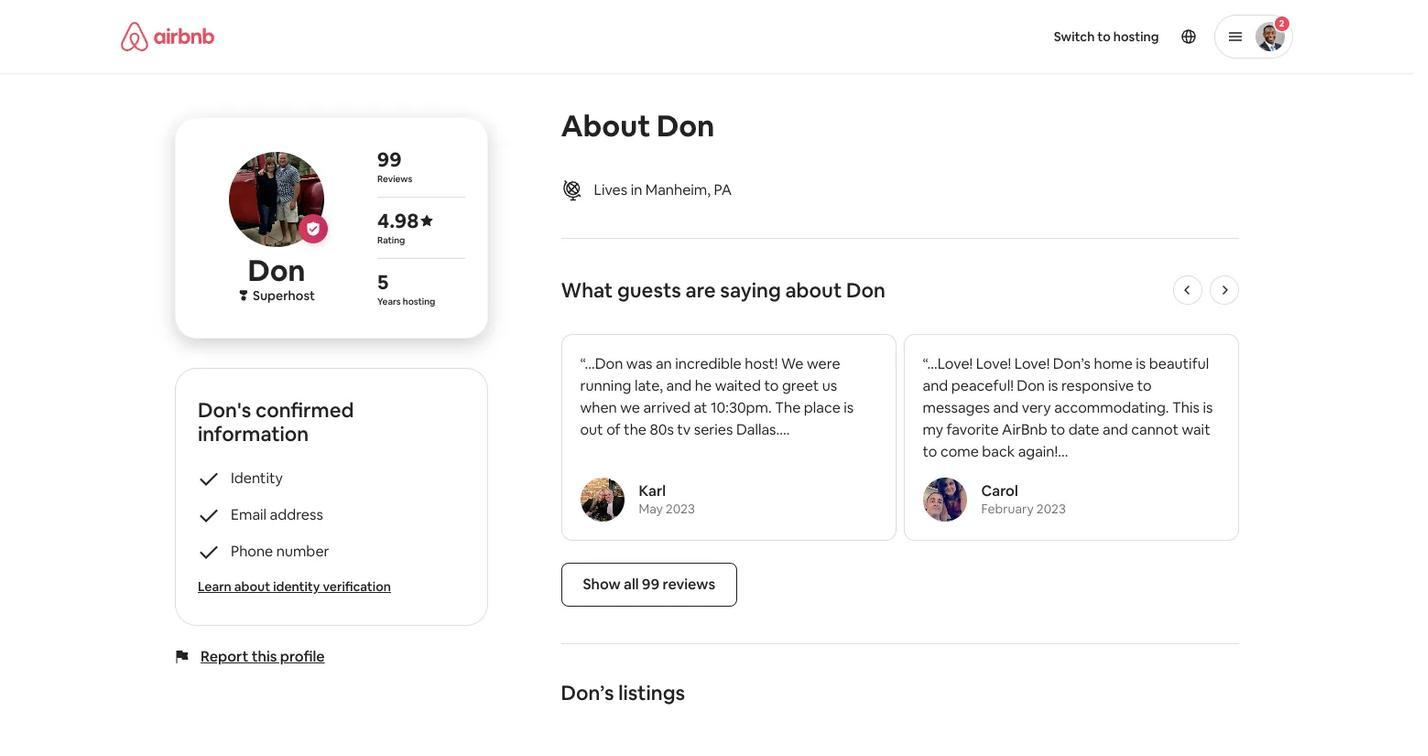 Task type: locate. For each thing, give the bounding box(es) containing it.
0 horizontal spatial 2023
[[666, 501, 695, 517]]

0 horizontal spatial love!
[[976, 354, 1011, 374]]

very
[[1022, 398, 1051, 418]]

99 right the all
[[642, 575, 659, 594]]

don
[[657, 107, 714, 145], [247, 252, 305, 289], [846, 277, 886, 303], [1017, 376, 1045, 396]]

love! up very
[[1015, 354, 1050, 374]]

were
[[807, 354, 840, 374]]

are
[[685, 277, 716, 303]]

what guests are saying about don
[[561, 277, 886, 303]]

hosting inside 5 years hosting
[[402, 296, 435, 308]]

don's confirmed information
[[197, 397, 353, 447]]

email address
[[230, 506, 323, 525]]

verified host image
[[305, 221, 320, 236]]

show
[[583, 575, 621, 594]]

5 years hosting
[[377, 269, 435, 308]]

lives in manheim, pa
[[594, 180, 732, 200]]

identity
[[230, 469, 282, 488]]

we
[[620, 398, 640, 418]]

1 love! from the left
[[976, 354, 1011, 374]]

0 horizontal spatial don's
[[561, 680, 614, 706]]

accommodating.
[[1054, 398, 1169, 418]]

may
[[639, 501, 663, 517]]

2023 right may
[[666, 501, 695, 517]]

0 vertical spatial don's
[[1053, 354, 1091, 374]]

carol
[[981, 482, 1018, 501]]

don's left listings
[[561, 680, 614, 706]]

2023 for carol
[[1037, 501, 1066, 517]]

was
[[626, 354, 652, 374]]

about down phone
[[234, 579, 270, 595]]

running
[[580, 376, 631, 396]]

we
[[781, 354, 804, 374]]

again!…
[[1018, 442, 1068, 462]]

tv
[[677, 420, 691, 440]]

1 horizontal spatial hosting
[[1113, 28, 1159, 45]]

profile element
[[729, 0, 1293, 73]]

1 vertical spatial hosting
[[402, 296, 435, 308]]

phone
[[230, 542, 273, 561]]

about
[[561, 107, 650, 145]]

don's
[[1053, 354, 1091, 374], [561, 680, 614, 706]]

what
[[561, 277, 613, 303]]

karl user profile image
[[580, 478, 624, 522], [580, 478, 624, 522]]

to inside "…don was an incredible host! we were running late, and he waited to greet us when we arrived at 10:30pm. the place is out of the 80s tv series dallas.…
[[764, 376, 779, 396]]

to right switch
[[1097, 28, 1111, 45]]

love! up the 'peaceful!'
[[976, 354, 1011, 374]]

hosting right switch
[[1113, 28, 1159, 45]]

verification
[[322, 579, 391, 595]]

home
[[1094, 354, 1133, 374]]

1 horizontal spatial don's
[[1053, 354, 1091, 374]]

2023
[[666, 501, 695, 517], [1037, 501, 1066, 517]]

about right saying
[[785, 277, 842, 303]]

"…don
[[580, 354, 623, 374]]

2023 right february
[[1037, 501, 1066, 517]]

to down the host!
[[764, 376, 779, 396]]

learn about identity verification button
[[197, 578, 465, 596]]

1 horizontal spatial about
[[785, 277, 842, 303]]

to down 'my'
[[923, 442, 937, 462]]

1 horizontal spatial love!
[[1015, 354, 1050, 374]]

date
[[1068, 420, 1099, 440]]

5
[[377, 269, 388, 295]]

peaceful!
[[951, 376, 1014, 396]]

1 horizontal spatial 99
[[642, 575, 659, 594]]

1 vertical spatial don's
[[561, 680, 614, 706]]

don's inside "…love! love! love! don's home is beautiful and peaceful! don is responsive to messages and very accommodating. this is my favorite airbnb to date and cannot wait to come back again!…
[[1053, 354, 1091, 374]]

hosting for 5
[[402, 296, 435, 308]]

2023 inside karl may 2023
[[666, 501, 695, 517]]

carol user profile image
[[923, 478, 967, 522], [923, 478, 967, 522]]

don user profile image
[[228, 152, 324, 247], [228, 152, 324, 247]]

1 horizontal spatial 2023
[[1037, 501, 1066, 517]]

2023 inside carol february 2023
[[1037, 501, 1066, 517]]

switch to hosting
[[1054, 28, 1159, 45]]

incredible
[[675, 354, 742, 374]]

superhost
[[252, 288, 315, 304]]

0 vertical spatial hosting
[[1113, 28, 1159, 45]]

0 vertical spatial about
[[785, 277, 842, 303]]

0 horizontal spatial hosting
[[402, 296, 435, 308]]

2 2023 from the left
[[1037, 501, 1066, 517]]

0 horizontal spatial 99
[[377, 147, 401, 172]]

number
[[276, 542, 329, 561]]

hosting right years
[[402, 296, 435, 308]]

99
[[377, 147, 401, 172], [642, 575, 659, 594]]

karl may 2023
[[639, 482, 695, 517]]

don's up responsive
[[1053, 354, 1091, 374]]

hosting
[[1113, 28, 1159, 45], [402, 296, 435, 308]]

2023 for karl
[[666, 501, 695, 517]]

about
[[785, 277, 842, 303], [234, 579, 270, 595]]

99 up "reviews"
[[377, 147, 401, 172]]

to inside profile element
[[1097, 28, 1111, 45]]

and left he on the bottom of the page
[[666, 376, 692, 396]]

1 vertical spatial about
[[234, 579, 270, 595]]

email
[[230, 506, 266, 525]]

to
[[1097, 28, 1111, 45], [764, 376, 779, 396], [1137, 376, 1152, 396], [1051, 420, 1065, 440], [923, 442, 937, 462]]

profile
[[280, 648, 324, 667]]

hosting inside profile element
[[1113, 28, 1159, 45]]

confirmed
[[255, 397, 353, 423]]

reviews
[[663, 575, 715, 594]]

late,
[[635, 376, 663, 396]]

1 vertical spatial 99
[[642, 575, 659, 594]]

love!
[[976, 354, 1011, 374], [1015, 354, 1050, 374]]

is right place
[[844, 398, 854, 418]]

hosting for switch
[[1113, 28, 1159, 45]]

and inside "…don was an incredible host! we were running late, and he waited to greet us when we arrived at 10:30pm. the place is out of the 80s tv series dallas.…
[[666, 376, 692, 396]]

1 2023 from the left
[[666, 501, 695, 517]]

and down 'accommodating.' on the bottom
[[1103, 420, 1128, 440]]

99 inside button
[[642, 575, 659, 594]]

learn
[[197, 579, 231, 595]]

0 horizontal spatial about
[[234, 579, 270, 595]]

0 vertical spatial 99
[[377, 147, 401, 172]]

when
[[580, 398, 617, 418]]

"…love!
[[923, 354, 973, 374]]

series
[[694, 420, 733, 440]]

show all 99 reviews button
[[561, 563, 737, 607]]

greet
[[782, 376, 819, 396]]

is inside "…don was an incredible host! we were running late, and he waited to greet us when we arrived at 10:30pm. the place is out of the 80s tv series dallas.…
[[844, 398, 854, 418]]

the
[[624, 420, 647, 440]]



Task type: describe. For each thing, give the bounding box(es) containing it.
wait
[[1182, 420, 1210, 440]]

and down "…love!
[[923, 376, 948, 396]]

to left "date"
[[1051, 420, 1065, 440]]

2 love! from the left
[[1015, 354, 1050, 374]]

airbnb
[[1002, 420, 1047, 440]]

address
[[269, 506, 323, 525]]

manheim, pa
[[646, 180, 732, 200]]

report this profile button
[[200, 648, 324, 667]]

waited
[[715, 376, 761, 396]]

of
[[606, 420, 621, 440]]

all
[[624, 575, 639, 594]]

"…don was an incredible host! we were running late, and he waited to greet us when we arrived at 10:30pm. the place is out of the 80s tv series dallas.…
[[580, 354, 854, 440]]

2 button
[[1214, 15, 1293, 59]]

is up very
[[1048, 376, 1058, 396]]

4.98
[[377, 208, 418, 234]]

in
[[631, 180, 642, 200]]

arrived
[[643, 398, 691, 418]]

carol february 2023
[[981, 482, 1066, 517]]

information
[[197, 421, 308, 447]]

this
[[1172, 398, 1200, 418]]

come
[[941, 442, 979, 462]]

about don
[[561, 107, 714, 145]]

us
[[822, 376, 837, 396]]

february
[[981, 501, 1034, 517]]

report this profile
[[200, 648, 324, 667]]

is right this
[[1203, 398, 1213, 418]]

and up airbnb
[[993, 398, 1019, 418]]

don's
[[197, 397, 251, 423]]

favorite
[[947, 420, 999, 440]]

cannot
[[1131, 420, 1179, 440]]

switch
[[1054, 28, 1095, 45]]

learn about identity verification
[[197, 579, 391, 595]]

dallas.…
[[736, 420, 790, 440]]

don inside "…love! love! love! don's home is beautiful and peaceful! don is responsive to messages and very accommodating. this is my favorite airbnb to date and cannot wait to come back again!…
[[1017, 376, 1045, 396]]

to up 'accommodating.' on the bottom
[[1137, 376, 1152, 396]]

phone number
[[230, 542, 329, 561]]

he
[[695, 376, 712, 396]]

my
[[923, 420, 943, 440]]

"…love! love! love! don's home is beautiful and peaceful! don is responsive to messages and very accommodating. this is my favorite airbnb to date and cannot wait to come back again!…
[[923, 354, 1213, 462]]

the
[[775, 398, 801, 418]]

don's listings
[[561, 680, 685, 706]]

99 reviews
[[377, 147, 412, 185]]

show all 99 reviews
[[583, 575, 715, 594]]

10:30pm.
[[711, 398, 772, 418]]

years
[[377, 296, 400, 308]]

99 inside 99 reviews
[[377, 147, 401, 172]]

saying
[[720, 277, 781, 303]]

this
[[251, 648, 276, 667]]

switch to hosting link
[[1043, 17, 1170, 56]]

an
[[656, 354, 672, 374]]

is right home
[[1136, 354, 1146, 374]]

2
[[1279, 17, 1284, 29]]

beautiful
[[1149, 354, 1209, 374]]

rating
[[377, 234, 405, 246]]

karl
[[639, 482, 666, 501]]

report
[[200, 648, 248, 667]]

identity
[[273, 579, 320, 595]]

out
[[580, 420, 603, 440]]

80s
[[650, 420, 674, 440]]

place
[[804, 398, 841, 418]]

lives
[[594, 180, 628, 200]]

messages
[[923, 398, 990, 418]]

host!
[[745, 354, 778, 374]]

reviews
[[377, 173, 412, 185]]

listings
[[618, 680, 685, 706]]

at
[[694, 398, 707, 418]]

responsive
[[1061, 376, 1134, 396]]

back
[[982, 442, 1015, 462]]

about inside button
[[234, 579, 270, 595]]

guests
[[617, 277, 681, 303]]



Task type: vqa. For each thing, say whether or not it's contained in the screenshot.
Karl
yes



